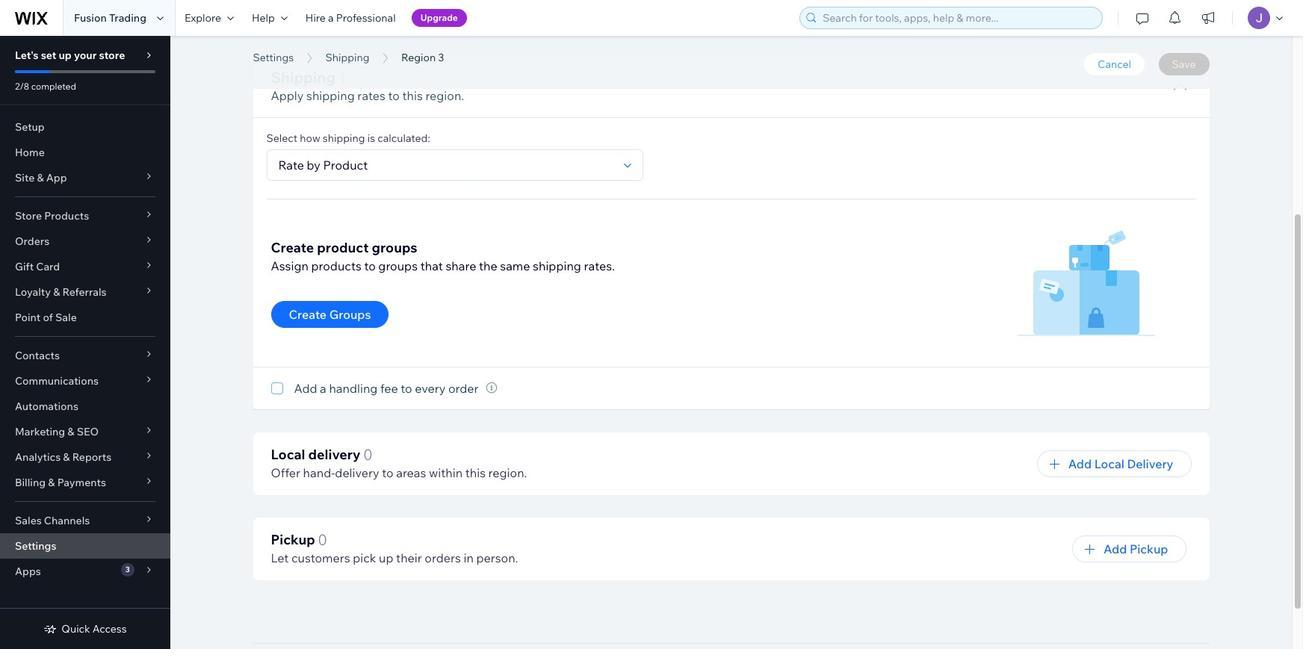 Task type: vqa. For each thing, say whether or not it's contained in the screenshot.
'0' to the left
yes



Task type: locate. For each thing, give the bounding box(es) containing it.
& right 'loyalty'
[[53, 286, 60, 299]]

2 vertical spatial add
[[1104, 542, 1127, 557]]

a for add
[[320, 381, 326, 396]]

to inside shipping 1 apply shipping rates to this region.
[[388, 88, 400, 103]]

every
[[415, 381, 446, 396]]

1 horizontal spatial 0
[[363, 446, 373, 464]]

1 horizontal spatial settings link
[[246, 50, 301, 65]]

add inside button
[[1069, 457, 1092, 472]]

0 vertical spatial shipping
[[306, 88, 355, 103]]

& right billing
[[48, 476, 55, 490]]

settings down help button
[[253, 51, 294, 64]]

1 horizontal spatial up
[[379, 551, 394, 566]]

site & app
[[15, 171, 67, 185]]

up inside pickup 0 let customers pick up their orders in person.
[[379, 551, 394, 566]]

0 inside pickup 0 let customers pick up their orders in person.
[[318, 531, 327, 550]]

billing
[[15, 476, 46, 490]]

0 horizontal spatial settings
[[15, 540, 56, 553]]

shipping 1 apply shipping rates to this region.
[[271, 68, 464, 103]]

shipping for shipping 1 apply shipping rates to this region.
[[271, 68, 336, 87]]

cancel
[[1098, 58, 1132, 71]]

add pickup button
[[1072, 536, 1187, 563]]

sales
[[15, 514, 42, 528]]

create for groups
[[289, 307, 327, 322]]

0 horizontal spatial local
[[271, 447, 305, 464]]

add a handling fee to every order
[[294, 381, 479, 396]]

& left reports
[[63, 451, 70, 464]]

communications
[[15, 374, 99, 388]]

region 3 down upgrade button
[[401, 51, 444, 64]]

0 up customers
[[318, 531, 327, 550]]

1 vertical spatial groups
[[378, 259, 418, 274]]

settings link down channels
[[0, 534, 170, 559]]

shipping down 1
[[306, 88, 355, 103]]

cancel button
[[1085, 53, 1145, 75]]

your
[[74, 49, 97, 62]]

add
[[294, 381, 317, 396], [1069, 457, 1092, 472], [1104, 542, 1127, 557]]

customers
[[291, 551, 350, 566]]

store products
[[15, 209, 89, 223]]

add for delivery
[[1069, 457, 1092, 472]]

hire a professional link
[[297, 0, 405, 36]]

sidebar element
[[0, 36, 170, 650]]

1 vertical spatial shipping
[[271, 68, 336, 87]]

gift
[[15, 260, 34, 274]]

info tooltip image
[[486, 383, 497, 394]]

0 vertical spatial a
[[328, 11, 334, 25]]

1 horizontal spatial region.
[[489, 466, 527, 481]]

site & app button
[[0, 165, 170, 191]]

groups
[[329, 307, 371, 322]]

region 3
[[253, 32, 366, 66], [401, 51, 444, 64]]

0 vertical spatial up
[[59, 49, 72, 62]]

1 vertical spatial region.
[[489, 466, 527, 481]]

to inside local delivery 0 offer hand-delivery to areas within this region.
[[382, 466, 394, 481]]

create up assign
[[271, 239, 314, 256]]

1 horizontal spatial a
[[328, 11, 334, 25]]

settings link down help button
[[246, 50, 301, 65]]

let's
[[15, 49, 39, 62]]

rates
[[358, 88, 386, 103]]

site
[[15, 171, 35, 185]]

& right site on the left of the page
[[37, 171, 44, 185]]

1 vertical spatial up
[[379, 551, 394, 566]]

0 horizontal spatial this
[[402, 88, 423, 103]]

1 horizontal spatial pickup
[[1130, 542, 1169, 557]]

groups left the that
[[378, 259, 418, 274]]

0 horizontal spatial settings link
[[0, 534, 170, 559]]

sales channels
[[15, 514, 90, 528]]

this inside shipping 1 apply shipping rates to this region.
[[402, 88, 423, 103]]

2 vertical spatial shipping
[[533, 259, 581, 274]]

up right pick
[[379, 551, 394, 566]]

0 vertical spatial create
[[271, 239, 314, 256]]

groups right product
[[372, 239, 417, 256]]

1 horizontal spatial this
[[465, 466, 486, 481]]

1 horizontal spatial region
[[401, 51, 436, 64]]

0 horizontal spatial region.
[[426, 88, 464, 103]]

3 inside sidebar element
[[125, 565, 130, 575]]

add inside button
[[1104, 542, 1127, 557]]

None field
[[274, 151, 617, 180]]

pickup 0 let customers pick up their orders in person.
[[271, 531, 518, 566]]

create inside "create product groups assign products to groups that share the same shipping rates."
[[271, 239, 314, 256]]

0 horizontal spatial pickup
[[271, 532, 315, 549]]

0 vertical spatial settings
[[253, 51, 294, 64]]

settings
[[253, 51, 294, 64], [15, 540, 56, 553]]

3 up access
[[125, 565, 130, 575]]

delivery
[[1127, 457, 1174, 472]]

areas
[[396, 466, 426, 481]]

0 vertical spatial shipping
[[326, 51, 370, 64]]

1 horizontal spatial 3
[[350, 32, 366, 66]]

1 vertical spatial this
[[465, 466, 486, 481]]

this right rates
[[402, 88, 423, 103]]

shipping inside "create product groups assign products to groups that share the same shipping rates."
[[533, 259, 581, 274]]

to
[[388, 88, 400, 103], [364, 259, 376, 274], [401, 381, 412, 396], [382, 466, 394, 481]]

up
[[59, 49, 72, 62], [379, 551, 394, 566]]

0 vertical spatial region.
[[426, 88, 464, 103]]

their
[[396, 551, 422, 566]]

professional
[[336, 11, 396, 25]]

hire a professional
[[306, 11, 396, 25]]

1 vertical spatial a
[[320, 381, 326, 396]]

products
[[44, 209, 89, 223]]

0 down handling
[[363, 446, 373, 464]]

store products button
[[0, 203, 170, 229]]

& inside site & app popup button
[[37, 171, 44, 185]]

settings down sales
[[15, 540, 56, 553]]

0 horizontal spatial 0
[[318, 531, 327, 550]]

1 vertical spatial shipping
[[323, 132, 365, 145]]

app
[[46, 171, 67, 185]]

automations
[[15, 400, 78, 413]]

quick access button
[[44, 623, 127, 636]]

create left groups
[[289, 307, 327, 322]]

groups
[[372, 239, 417, 256], [378, 259, 418, 274]]

loyalty & referrals button
[[0, 280, 170, 305]]

pickup
[[271, 532, 315, 549], [1130, 542, 1169, 557]]

0 vertical spatial add
[[294, 381, 317, 396]]

in
[[464, 551, 474, 566]]

this
[[402, 88, 423, 103], [465, 466, 486, 481]]

fee
[[380, 381, 398, 396]]

create inside button
[[289, 307, 327, 322]]

shipping up 1
[[326, 51, 370, 64]]

1 vertical spatial add
[[1069, 457, 1092, 472]]

setup
[[15, 120, 45, 134]]

add for 0
[[1104, 542, 1127, 557]]

region. up 'calculated:'
[[426, 88, 464, 103]]

1 vertical spatial settings
[[15, 540, 56, 553]]

point
[[15, 311, 41, 324]]

local left delivery
[[1095, 457, 1125, 472]]

create
[[271, 239, 314, 256], [289, 307, 327, 322]]

card
[[36, 260, 60, 274]]

shipping inside shipping 1 apply shipping rates to this region.
[[306, 88, 355, 103]]

a right hire
[[328, 11, 334, 25]]

0 horizontal spatial up
[[59, 49, 72, 62]]

apps
[[15, 565, 41, 579]]

3 down hire a professional at top
[[350, 32, 366, 66]]

local delivery 0 offer hand-delivery to areas within this region.
[[271, 446, 527, 481]]

delivery
[[308, 447, 361, 464], [335, 466, 379, 481]]

delivery left the areas
[[335, 466, 379, 481]]

of
[[43, 311, 53, 324]]

shipping up apply
[[271, 68, 336, 87]]

product
[[317, 239, 369, 256]]

hand-
[[303, 466, 335, 481]]

region down upgrade button
[[401, 51, 436, 64]]

1 vertical spatial 0
[[318, 531, 327, 550]]

seo
[[77, 425, 99, 439]]

a for hire
[[328, 11, 334, 25]]

help
[[252, 11, 275, 25]]

1 horizontal spatial add
[[1069, 457, 1092, 472]]

3 down upgrade button
[[438, 51, 444, 64]]

1
[[339, 68, 346, 87]]

1 horizontal spatial local
[[1095, 457, 1125, 472]]

pickup inside button
[[1130, 542, 1169, 557]]

& left seo
[[68, 425, 74, 439]]

a left handling
[[320, 381, 326, 396]]

local inside button
[[1095, 457, 1125, 472]]

share
[[446, 259, 476, 274]]

2 horizontal spatial add
[[1104, 542, 1127, 557]]

to left the areas
[[382, 466, 394, 481]]

region.
[[426, 88, 464, 103], [489, 466, 527, 481]]

that
[[421, 259, 443, 274]]

shipping right the "same"
[[533, 259, 581, 274]]

region 3 down hire
[[253, 32, 366, 66]]

this right within
[[465, 466, 486, 481]]

1 vertical spatial create
[[289, 307, 327, 322]]

a
[[328, 11, 334, 25], [320, 381, 326, 396]]

shipping
[[306, 88, 355, 103], [323, 132, 365, 145], [533, 259, 581, 274]]

0 horizontal spatial 3
[[125, 565, 130, 575]]

& inside loyalty & referrals popup button
[[53, 286, 60, 299]]

0 vertical spatial this
[[402, 88, 423, 103]]

to down product
[[364, 259, 376, 274]]

to right rates
[[388, 88, 400, 103]]

shipping inside shipping 1 apply shipping rates to this region.
[[271, 68, 336, 87]]

0 horizontal spatial a
[[320, 381, 326, 396]]

region. right within
[[489, 466, 527, 481]]

delivery up hand-
[[308, 447, 361, 464]]

& inside marketing & seo popup button
[[68, 425, 74, 439]]

& inside 'analytics & reports' "popup button"
[[63, 451, 70, 464]]

up right set
[[59, 49, 72, 62]]

local up 'offer'
[[271, 447, 305, 464]]

order
[[448, 381, 479, 396]]

0 horizontal spatial add
[[294, 381, 317, 396]]

sale
[[55, 311, 77, 324]]

region down hire
[[253, 32, 344, 66]]

shipping left is
[[323, 132, 365, 145]]

0 vertical spatial 0
[[363, 446, 373, 464]]

& inside 'billing & payments' dropdown button
[[48, 476, 55, 490]]



Task type: describe. For each thing, give the bounding box(es) containing it.
channels
[[44, 514, 90, 528]]

gift card
[[15, 260, 60, 274]]

0 horizontal spatial region 3
[[253, 32, 366, 66]]

let
[[271, 551, 289, 566]]

referrals
[[62, 286, 107, 299]]

let's set up your store
[[15, 49, 125, 62]]

same
[[500, 259, 530, 274]]

home link
[[0, 140, 170, 165]]

store
[[99, 49, 125, 62]]

add pickup
[[1104, 542, 1169, 557]]

how
[[300, 132, 320, 145]]

quick
[[62, 623, 90, 636]]

offer
[[271, 466, 300, 481]]

rates.
[[584, 259, 615, 274]]

billing & payments button
[[0, 470, 170, 496]]

shipping link
[[318, 50, 377, 65]]

region. inside local delivery 0 offer hand-delivery to areas within this region.
[[489, 466, 527, 481]]

create groups button
[[271, 301, 389, 328]]

create groups
[[289, 307, 371, 322]]

1 vertical spatial settings link
[[0, 534, 170, 559]]

contacts button
[[0, 343, 170, 368]]

0 vertical spatial settings link
[[246, 50, 301, 65]]

& for billing
[[48, 476, 55, 490]]

analytics
[[15, 451, 61, 464]]

pickup inside pickup 0 let customers pick up their orders in person.
[[271, 532, 315, 549]]

handling
[[329, 381, 378, 396]]

calculated:
[[378, 132, 430, 145]]

orders
[[425, 551, 461, 566]]

quick access
[[62, 623, 127, 636]]

& for analytics
[[63, 451, 70, 464]]

loyalty & referrals
[[15, 286, 107, 299]]

the
[[479, 259, 498, 274]]

0 inside local delivery 0 offer hand-delivery to areas within this region.
[[363, 446, 373, 464]]

store
[[15, 209, 42, 223]]

payments
[[57, 476, 106, 490]]

analytics & reports button
[[0, 445, 170, 470]]

this inside local delivery 0 offer hand-delivery to areas within this region.
[[465, 466, 486, 481]]

save button
[[1159, 53, 1210, 75]]

reports
[[72, 451, 112, 464]]

billing & payments
[[15, 476, 106, 490]]

2/8 completed
[[15, 81, 76, 92]]

set
[[41, 49, 56, 62]]

1 vertical spatial delivery
[[335, 466, 379, 481]]

apply
[[271, 88, 304, 103]]

within
[[429, 466, 463, 481]]

settings inside sidebar element
[[15, 540, 56, 553]]

marketing & seo
[[15, 425, 99, 439]]

1 horizontal spatial settings
[[253, 51, 294, 64]]

setup link
[[0, 114, 170, 140]]

& for loyalty
[[53, 286, 60, 299]]

up inside sidebar element
[[59, 49, 72, 62]]

sales channels button
[[0, 508, 170, 534]]

& for marketing
[[68, 425, 74, 439]]

arrow up outline image
[[1173, 79, 1188, 94]]

hire
[[306, 11, 326, 25]]

orders button
[[0, 229, 170, 254]]

region. inside shipping 1 apply shipping rates to this region.
[[426, 88, 464, 103]]

explore
[[185, 11, 221, 25]]

help button
[[243, 0, 297, 36]]

completed
[[31, 81, 76, 92]]

point of sale link
[[0, 305, 170, 330]]

home
[[15, 146, 45, 159]]

save
[[1172, 58, 1196, 71]]

communications button
[[0, 368, 170, 394]]

upgrade button
[[412, 9, 467, 27]]

& for site
[[37, 171, 44, 185]]

products
[[311, 259, 362, 274]]

contacts
[[15, 349, 60, 363]]

is
[[367, 132, 375, 145]]

2/8
[[15, 81, 29, 92]]

to inside "create product groups assign products to groups that share the same shipping rates."
[[364, 259, 376, 274]]

marketing & seo button
[[0, 419, 170, 445]]

1 horizontal spatial region 3
[[401, 51, 444, 64]]

create product groups assign products to groups that share the same shipping rates.
[[271, 239, 615, 274]]

pick
[[353, 551, 376, 566]]

Search for tools, apps, help & more... field
[[818, 7, 1098, 28]]

0 vertical spatial groups
[[372, 239, 417, 256]]

to right fee on the left
[[401, 381, 412, 396]]

access
[[93, 623, 127, 636]]

orders
[[15, 235, 49, 248]]

select
[[266, 132, 298, 145]]

shipping for shipping
[[326, 51, 370, 64]]

analytics & reports
[[15, 451, 112, 464]]

point of sale
[[15, 311, 77, 324]]

marketing
[[15, 425, 65, 439]]

assign
[[271, 259, 309, 274]]

2 horizontal spatial 3
[[438, 51, 444, 64]]

gift card button
[[0, 254, 170, 280]]

person.
[[476, 551, 518, 566]]

automations link
[[0, 394, 170, 419]]

create for product
[[271, 239, 314, 256]]

0 vertical spatial delivery
[[308, 447, 361, 464]]

local inside local delivery 0 offer hand-delivery to areas within this region.
[[271, 447, 305, 464]]

fusion
[[74, 11, 107, 25]]

add local delivery
[[1069, 457, 1174, 472]]

0 horizontal spatial region
[[253, 32, 344, 66]]



